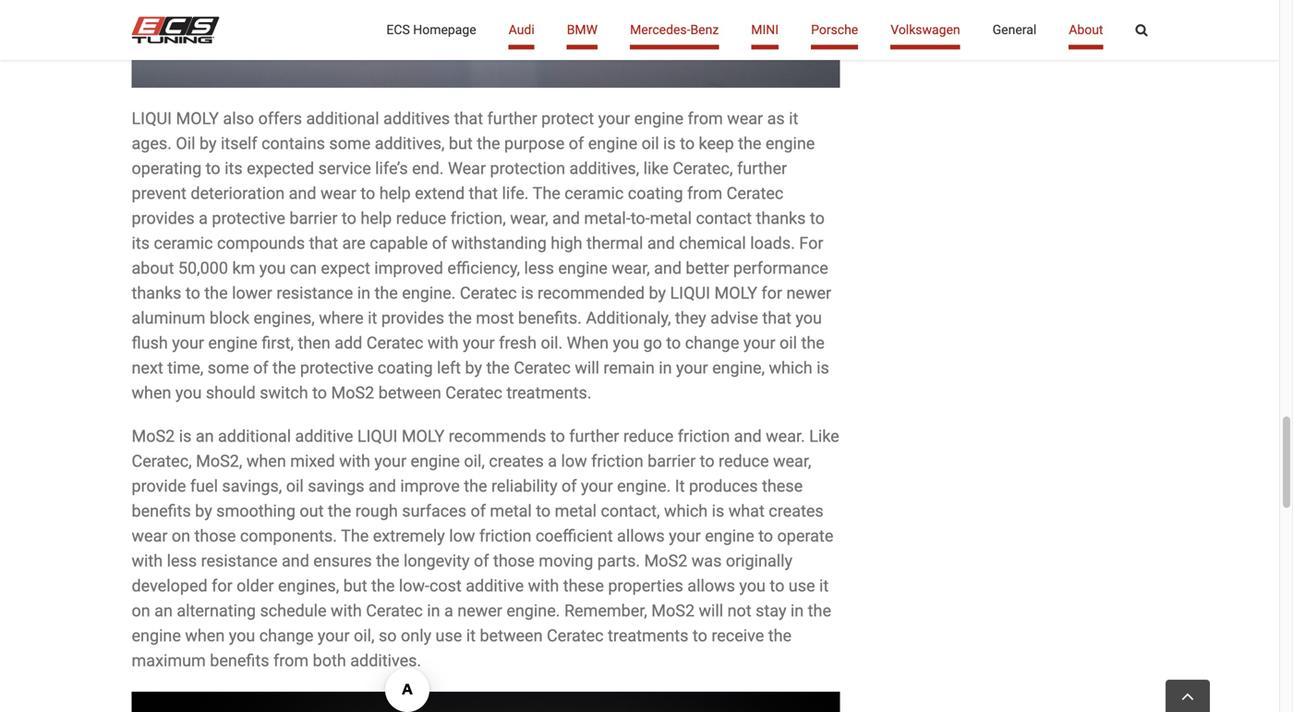 Task type: locate. For each thing, give the bounding box(es) containing it.
change down they
[[685, 333, 739, 353]]

additive up mixed
[[295, 426, 353, 446]]

thermal
[[587, 233, 643, 253]]

1 vertical spatial low
[[449, 526, 475, 546]]

an
[[196, 426, 214, 446], [154, 601, 173, 620]]

0 vertical spatial provides
[[132, 209, 195, 228]]

mos2 is an additional additive liqui moly recommends to further reduce friction and wear. like ceratec, mos2, when mixed with your engine oil, creates a low friction barrier to reduce wear, provide fuel savings, oil savings and improve the reliability of your engine. it produces these benefits by smoothing out the rough surfaces of metal to metal contact, which is what creates wear on those components. the extremely low friction coefficient allows your engine to operate with less resistance and ensures the longevity of those moving parts. mos2 was originally developed for older engines, but the low-cost additive with these properties allows you to use it on an alternating schedule with ceratec in a newer engine. remember, mos2 will not stay in the engine when you change your oil, so only use it between ceratec treatments to receive the maximum benefits from both additives.
[[132, 426, 839, 670]]

friction,
[[450, 209, 506, 228]]

wear, down wear. at the bottom right of page
[[773, 451, 811, 471]]

1 horizontal spatial allows
[[687, 576, 735, 595]]

engine. inside liqui moly also offers additional additives that further protect your engine from wear as it ages. oil by itself contains some additives, but the purpose of engine oil is to keep the engine operating to its expected service life's end. wear protection additives, like ceratec, further prevent deterioration and wear to help extend that life. the ceramic coating from ceratec provides a protective barrier to help reduce friction, wear, and metal-to-metal contact thanks to its ceramic compounds that are capable of withstanding high thermal and chemical loads. for about 50,000 km you can expect improved efficiency, less engine wear, and better performance thanks to the lower resistance in the engine. ceratec is recommended by liqui moly for newer aluminum block engines, where it provides the most benefits. additionaly, they advise that you flush your engine first, then add ceratec with your fresh oil. when you go to change your oil the next time, some of the protective coating left by the ceratec will remain in your engine, which is when you should switch to mos2 between ceratec treatments.
[[402, 283, 456, 303]]

newer down cost
[[457, 601, 502, 620]]

by right left
[[465, 358, 482, 378]]

operate
[[777, 526, 833, 546]]

moly inside mos2 is an additional additive liqui moly recommends to further reduce friction and wear. like ceratec, mos2, when mixed with your engine oil, creates a low friction barrier to reduce wear, provide fuel savings, oil savings and improve the reliability of your engine. it produces these benefits by smoothing out the rough surfaces of metal to metal contact, which is what creates wear on those components. the extremely low friction coefficient allows your engine to operate with less resistance and ensures the longevity of those moving parts. mos2 was originally developed for older engines, but the low-cost additive with these properties allows you to use it on an alternating schedule with ceratec in a newer engine. remember, mos2 will not stay in the engine when you change your oil, so only use it between ceratec treatments to receive the maximum benefits from both additives.
[[402, 426, 445, 446]]

0 vertical spatial a
[[199, 209, 208, 228]]

0 vertical spatial ceratec,
[[673, 159, 733, 178]]

1 vertical spatial engines,
[[278, 576, 339, 595]]

1 horizontal spatial protective
[[300, 358, 373, 378]]

0 horizontal spatial barrier
[[289, 209, 338, 228]]

1 vertical spatial which
[[664, 501, 708, 521]]

mos2 down add
[[331, 383, 374, 402]]

0 horizontal spatial creates
[[489, 451, 544, 471]]

resistance inside mos2 is an additional additive liqui moly recommends to further reduce friction and wear. like ceratec, mos2, when mixed with your engine oil, creates a low friction barrier to reduce wear, provide fuel savings, oil savings and improve the reliability of your engine. it produces these benefits by smoothing out the rough surfaces of metal to metal contact, which is what creates wear on those components. the extremely low friction coefficient allows your engine to operate with less resistance and ensures the longevity of those moving parts. mos2 was originally developed for older engines, but the low-cost additive with these properties allows you to use it on an alternating schedule with ceratec in a newer engine. remember, mos2 will not stay in the engine when you change your oil, so only use it between ceratec treatments to receive the maximum benefits from both additives.
[[201, 551, 278, 571]]

ages.
[[132, 134, 172, 153]]

0 vertical spatial coating
[[628, 184, 683, 203]]

0 horizontal spatial these
[[563, 576, 604, 595]]

reduce
[[396, 209, 446, 228], [623, 426, 674, 446], [719, 451, 769, 471]]

it right as
[[789, 109, 798, 128]]

0 vertical spatial oil
[[642, 134, 659, 153]]

1 vertical spatial the
[[341, 526, 369, 546]]

0 horizontal spatial low
[[449, 526, 475, 546]]

2 horizontal spatial moly
[[714, 283, 757, 303]]

your up the 'engine,'
[[743, 333, 775, 353]]

engines, inside liqui moly also offers additional additives that further protect your engine from wear as it ages. oil by itself contains some additives, but the purpose of engine oil is to keep the engine operating to its expected service life's end. wear protection additives, like ceratec, further prevent deterioration and wear to help extend that life. the ceramic coating from ceratec provides a protective barrier to help reduce friction, wear, and metal-to-metal contact thanks to its ceramic compounds that are capable of withstanding high thermal and chemical loads. for about 50,000 km you can expect improved efficiency, less engine wear, and better performance thanks to the lower resistance in the engine. ceratec is recommended by liqui moly for newer aluminum block engines, where it provides the most benefits. additionaly, they advise that you flush your engine first, then add ceratec with your fresh oil. when you go to change your oil the next time, some of the protective coating left by the ceratec will remain in your engine, which is when you should switch to mos2 between ceratec treatments.
[[254, 308, 315, 328]]

resistance up older
[[201, 551, 278, 571]]

add
[[335, 333, 362, 353]]

1 horizontal spatial less
[[524, 258, 554, 278]]

2 horizontal spatial when
[[246, 451, 286, 471]]

itself
[[221, 134, 257, 153]]

1 horizontal spatial newer
[[786, 283, 831, 303]]

0 horizontal spatial less
[[167, 551, 197, 571]]

for up alternating
[[212, 576, 232, 595]]

1 vertical spatial these
[[563, 576, 604, 595]]

these down 'moving'
[[563, 576, 604, 595]]

additional
[[306, 109, 379, 128], [218, 426, 291, 446]]

0 horizontal spatial additional
[[218, 426, 291, 446]]

they
[[675, 308, 706, 328]]

ceratec, down keep on the right top
[[673, 159, 733, 178]]

newer inside liqui moly also offers additional additives that further protect your engine from wear as it ages. oil by itself contains some additives, but the purpose of engine oil is to keep the engine operating to its expected service life's end. wear protection additives, like ceratec, further prevent deterioration and wear to help extend that life. the ceramic coating from ceratec provides a protective barrier to help reduce friction, wear, and metal-to-metal contact thanks to its ceramic compounds that are capable of withstanding high thermal and chemical loads. for about 50,000 km you can expect improved efficiency, less engine wear, and better performance thanks to the lower resistance in the engine. ceratec is recommended by liqui moly for newer aluminum block engines, where it provides the most benefits. additionaly, they advise that you flush your engine first, then add ceratec with your fresh oil. when you go to change your oil the next time, some of the protective coating left by the ceratec will remain in your engine, which is when you should switch to mos2 between ceratec treatments.
[[786, 283, 831, 303]]

engine up maximum
[[132, 626, 181, 645]]

the down performance
[[801, 333, 825, 353]]

its
[[225, 159, 243, 178], [132, 233, 150, 253]]

2 vertical spatial a
[[444, 601, 453, 620]]

from up contact
[[687, 184, 722, 203]]

service
[[318, 159, 371, 178]]

0 horizontal spatial thanks
[[132, 283, 181, 303]]

ceratec,
[[673, 159, 733, 178], [132, 451, 192, 471]]

0 vertical spatial ceramic
[[565, 184, 624, 203]]

improve
[[400, 476, 460, 496]]

and left wear. at the bottom right of page
[[734, 426, 762, 446]]

you
[[259, 258, 286, 278], [796, 308, 822, 328], [613, 333, 639, 353], [175, 383, 202, 402], [739, 576, 766, 595], [229, 626, 255, 645]]

mos2 inside liqui moly also offers additional additives that further protect your engine from wear as it ages. oil by itself contains some additives, but the purpose of engine oil is to keep the engine operating to its expected service life's end. wear protection additives, like ceratec, further prevent deterioration and wear to help extend that life. the ceramic coating from ceratec provides a protective barrier to help reduce friction, wear, and metal-to-metal contact thanks to its ceramic compounds that are capable of withstanding high thermal and chemical loads. for about 50,000 km you can expect improved efficiency, less engine wear, and better performance thanks to the lower resistance in the engine. ceratec is recommended by liqui moly for newer aluminum block engines, where it provides the most benefits. additionaly, they advise that you flush your engine first, then add ceratec with your fresh oil. when you go to change your oil the next time, some of the protective coating left by the ceratec will remain in your engine, which is when you should switch to mos2 between ceratec treatments.
[[331, 383, 374, 402]]

first,
[[262, 333, 294, 353]]

0 horizontal spatial between
[[378, 383, 441, 402]]

alternating
[[177, 601, 256, 620]]

0 vertical spatial use
[[789, 576, 815, 595]]

0 vertical spatial on
[[172, 526, 190, 546]]

between inside liqui moly also offers additional additives that further protect your engine from wear as it ages. oil by itself contains some additives, but the purpose of engine oil is to keep the engine operating to its expected service life's end. wear protection additives, like ceratec, further prevent deterioration and wear to help extend that life. the ceramic coating from ceratec provides a protective barrier to help reduce friction, wear, and metal-to-metal contact thanks to its ceramic compounds that are capable of withstanding high thermal and chemical loads. for about 50,000 km you can expect improved efficiency, less engine wear, and better performance thanks to the lower resistance in the engine. ceratec is recommended by liqui moly for newer aluminum block engines, where it provides the most benefits. additionaly, they advise that you flush your engine first, then add ceratec with your fresh oil. when you go to change your oil the next time, some of the protective coating left by the ceratec will remain in your engine, which is when you should switch to mos2 between ceratec treatments.
[[378, 383, 441, 402]]

oil,
[[464, 451, 485, 471], [354, 626, 375, 645]]

use
[[789, 576, 815, 595], [436, 626, 462, 645]]

savings,
[[222, 476, 282, 496]]

protective
[[212, 209, 285, 228], [300, 358, 373, 378]]

0 horizontal spatial some
[[208, 358, 249, 378]]

capable
[[370, 233, 428, 253]]

to up are
[[342, 209, 356, 228]]

barrier up can
[[289, 209, 338, 228]]

further down the treatments.
[[569, 426, 619, 446]]

which inside mos2 is an additional additive liqui moly recommends to further reduce friction and wear. like ceratec, mos2, when mixed with your engine oil, creates a low friction barrier to reduce wear, provide fuel savings, oil savings and improve the reliability of your engine. it produces these benefits by smoothing out the rough surfaces of metal to metal contact, which is what creates wear on those components. the extremely low friction coefficient allows your engine to operate with less resistance and ensures the longevity of those moving parts. mos2 was originally developed for older engines, but the low-cost additive with these properties allows you to use it on an alternating schedule with ceratec in a newer engine. remember, mos2 will not stay in the engine when you change your oil, so only use it between ceratec treatments to receive the maximum benefits from both additives.
[[664, 501, 708, 521]]

from up keep on the right top
[[688, 109, 723, 128]]

2 vertical spatial moly
[[402, 426, 445, 446]]

for inside liqui moly also offers additional additives that further protect your engine from wear as it ages. oil by itself contains some additives, but the purpose of engine oil is to keep the engine operating to its expected service life's end. wear protection additives, like ceratec, further prevent deterioration and wear to help extend that life. the ceramic coating from ceratec provides a protective barrier to help reduce friction, wear, and metal-to-metal contact thanks to its ceramic compounds that are capable of withstanding high thermal and chemical loads. for about 50,000 km you can expect improved efficiency, less engine wear, and better performance thanks to the lower resistance in the engine. ceratec is recommended by liqui moly for newer aluminum block engines, where it provides the most benefits. additionaly, they advise that you flush your engine first, then add ceratec with your fresh oil. when you go to change your oil the next time, some of the protective coating left by the ceratec will remain in your engine, which is when you should switch to mos2 between ceratec treatments.
[[761, 283, 782, 303]]

in
[[357, 283, 370, 303], [659, 358, 672, 378], [427, 601, 440, 620], [791, 601, 804, 620]]

ceramic
[[565, 184, 624, 203], [154, 233, 213, 253]]

2 horizontal spatial further
[[737, 159, 787, 178]]

1 vertical spatial benefits
[[210, 651, 269, 670]]

less up developed
[[167, 551, 197, 571]]

1 vertical spatial additives,
[[569, 159, 639, 178]]

engines, inside mos2 is an additional additive liqui moly recommends to further reduce friction and wear. like ceratec, mos2, when mixed with your engine oil, creates a low friction barrier to reduce wear, provide fuel savings, oil savings and improve the reliability of your engine. it produces these benefits by smoothing out the rough surfaces of metal to metal contact, which is what creates wear on those components. the extremely low friction coefficient allows your engine to operate with less resistance and ensures the longevity of those moving parts. mos2 was originally developed for older engines, but the low-cost additive with these properties allows you to use it on an alternating schedule with ceratec in a newer engine. remember, mos2 will not stay in the engine when you change your oil, so only use it between ceratec treatments to receive the maximum benefits from both additives.
[[278, 576, 339, 595]]

1 vertical spatial reduce
[[623, 426, 674, 446]]

further
[[487, 109, 537, 128], [737, 159, 787, 178], [569, 426, 619, 446]]

is up like
[[663, 134, 676, 153]]

engine.
[[402, 283, 456, 303], [617, 476, 671, 496], [506, 601, 560, 620]]

1 vertical spatial those
[[493, 551, 535, 571]]

ceratec up the treatments.
[[514, 358, 571, 378]]

mos2 up properties
[[644, 551, 687, 571]]

when
[[567, 333, 609, 353]]

benefits down alternating
[[210, 651, 269, 670]]

coating left left
[[378, 358, 433, 378]]

0 horizontal spatial wear,
[[510, 209, 548, 228]]

liqui up they
[[670, 283, 710, 303]]

recommended
[[538, 283, 645, 303]]

expect
[[321, 258, 370, 278]]

1 horizontal spatial a
[[444, 601, 453, 620]]

1 horizontal spatial metal
[[555, 501, 597, 521]]

a up reliability
[[548, 451, 557, 471]]

a down cost
[[444, 601, 453, 620]]

0 vertical spatial will
[[575, 358, 599, 378]]

newer inside mos2 is an additional additive liqui moly recommends to further reduce friction and wear. like ceratec, mos2, when mixed with your engine oil, creates a low friction barrier to reduce wear, provide fuel savings, oil savings and improve the reliability of your engine. it produces these benefits by smoothing out the rough surfaces of metal to metal contact, which is what creates wear on those components. the extremely low friction coefficient allows your engine to operate with less resistance and ensures the longevity of those moving parts. mos2 was originally developed for older engines, but the low-cost additive with these properties allows you to use it on an alternating schedule with ceratec in a newer engine. remember, mos2 will not stay in the engine when you change your oil, so only use it between ceratec treatments to receive the maximum benefits from both additives.
[[457, 601, 502, 620]]

0 horizontal spatial which
[[664, 501, 708, 521]]

1 vertical spatial oil
[[780, 333, 797, 353]]

benz
[[690, 22, 719, 37]]

reduce up produces
[[719, 451, 769, 471]]

0 vertical spatial reduce
[[396, 209, 446, 228]]

its up about
[[132, 233, 150, 253]]

creates up reliability
[[489, 451, 544, 471]]

of
[[569, 134, 584, 153], [432, 233, 447, 253], [253, 358, 268, 378], [562, 476, 577, 496], [471, 501, 486, 521], [474, 551, 489, 571]]

wear down "service"
[[320, 184, 356, 203]]

0 vertical spatial change
[[685, 333, 739, 353]]

its up deterioration
[[225, 159, 243, 178]]

mercedes-benz link
[[630, 0, 719, 60]]

low-
[[399, 576, 429, 595]]

deterioration
[[191, 184, 285, 203]]

0 vertical spatial moly
[[176, 109, 219, 128]]

improved
[[374, 258, 443, 278]]

properties
[[608, 576, 683, 595]]

metal down reliability
[[490, 501, 532, 521]]

ceramic up the metal-
[[565, 184, 624, 203]]

additional inside liqui moly also offers additional additives that further protect your engine from wear as it ages. oil by itself contains some additives, but the purpose of engine oil is to keep the engine operating to its expected service life's end. wear protection additives, like ceratec, further prevent deterioration and wear to help extend that life. the ceramic coating from ceratec provides a protective barrier to help reduce friction, wear, and metal-to-metal contact thanks to its ceramic compounds that are capable of withstanding high thermal and chemical loads. for about 50,000 km you can expect improved efficiency, less engine wear, and better performance thanks to the lower resistance in the engine. ceratec is recommended by liqui moly for newer aluminum block engines, where it provides the most benefits. additionaly, they advise that you flush your engine first, then add ceratec with your fresh oil. when you go to change your oil the next time, some of the protective coating left by the ceratec will remain in your engine, which is when you should switch to mos2 between ceratec treatments.
[[306, 109, 379, 128]]

0 horizontal spatial protective
[[212, 209, 285, 228]]

switch
[[260, 383, 308, 402]]

by right oil in the left top of the page
[[199, 134, 217, 153]]

1 vertical spatial moly
[[714, 283, 757, 303]]

1 vertical spatial wear,
[[612, 258, 650, 278]]

1 horizontal spatial liqui
[[357, 426, 397, 446]]

1 horizontal spatial for
[[761, 283, 782, 303]]

liqui up savings
[[357, 426, 397, 446]]

chemical
[[679, 233, 746, 253]]

1 horizontal spatial further
[[569, 426, 619, 446]]

stay
[[756, 601, 786, 620]]

1 horizontal spatial when
[[185, 626, 225, 645]]

with up savings
[[339, 451, 370, 471]]

change down schedule
[[259, 626, 314, 645]]

0 vertical spatial oil,
[[464, 451, 485, 471]]

newer down performance
[[786, 283, 831, 303]]

friction up contact,
[[591, 451, 643, 471]]

from
[[688, 109, 723, 128], [687, 184, 722, 203], [273, 651, 309, 670]]

with inside liqui moly also offers additional additives that further protect your engine from wear as it ages. oil by itself contains some additives, but the purpose of engine oil is to keep the engine operating to its expected service life's end. wear protection additives, like ceratec, further prevent deterioration and wear to help extend that life. the ceramic coating from ceratec provides a protective barrier to help reduce friction, wear, and metal-to-metal contact thanks to its ceramic compounds that are capable of withstanding high thermal and chemical loads. for about 50,000 km you can expect improved efficiency, less engine wear, and better performance thanks to the lower resistance in the engine. ceratec is recommended by liqui moly for newer aluminum block engines, where it provides the most benefits. additionaly, they advise that you flush your engine first, then add ceratec with your fresh oil. when you go to change your oil the next time, some of the protective coating left by the ceratec will remain in your engine, which is when you should switch to mos2 between ceratec treatments.
[[427, 333, 459, 353]]

0 horizontal spatial additive
[[295, 426, 353, 446]]

friction down reliability
[[479, 526, 531, 546]]

schedule
[[260, 601, 327, 620]]

but up wear
[[449, 134, 473, 153]]

extend
[[415, 184, 465, 203]]

coating
[[628, 184, 683, 203], [378, 358, 433, 378]]

a down deterioration
[[199, 209, 208, 228]]

engines, up first,
[[254, 308, 315, 328]]

from inside mos2 is an additional additive liqui moly recommends to further reduce friction and wear. like ceratec, mos2, when mixed with your engine oil, creates a low friction barrier to reduce wear, provide fuel savings, oil savings and improve the reliability of your engine. it produces these benefits by smoothing out the rough surfaces of metal to metal contact, which is what creates wear on those components. the extremely low friction coefficient allows your engine to operate with less resistance and ensures the longevity of those moving parts. mos2 was originally developed for older engines, but the low-cost additive with these properties allows you to use it on an alternating schedule with ceratec in a newer engine. remember, mos2 will not stay in the engine when you change your oil, so only use it between ceratec treatments to receive the maximum benefits from both additives.
[[273, 651, 309, 670]]

receive
[[711, 626, 764, 645]]

less inside mos2 is an additional additive liqui moly recommends to further reduce friction and wear. like ceratec, mos2, when mixed with your engine oil, creates a low friction barrier to reduce wear, provide fuel savings, oil savings and improve the reliability of your engine. it produces these benefits by smoothing out the rough surfaces of metal to metal contact, which is what creates wear on those components. the extremely low friction coefficient allows your engine to operate with less resistance and ensures the longevity of those moving parts. mos2 was originally developed for older engines, but the low-cost additive with these properties allows you to use it on an alternating schedule with ceratec in a newer engine. remember, mos2 will not stay in the engine when you change your oil, so only use it between ceratec treatments to receive the maximum benefits from both additives.
[[167, 551, 197, 571]]

to down "service"
[[361, 184, 375, 203]]

0 horizontal spatial allows
[[617, 526, 665, 546]]

to left receive
[[693, 626, 707, 645]]

but down ensures
[[343, 576, 367, 595]]

2 vertical spatial wear,
[[773, 451, 811, 471]]

1 horizontal spatial low
[[561, 451, 587, 471]]

low
[[561, 451, 587, 471], [449, 526, 475, 546]]

provides down improved
[[381, 308, 444, 328]]

should
[[206, 383, 256, 402]]

oil up out
[[286, 476, 304, 496]]

0 horizontal spatial coating
[[378, 358, 433, 378]]

as
[[767, 109, 785, 128]]

2 vertical spatial liqui
[[357, 426, 397, 446]]

barrier up it
[[648, 451, 696, 471]]

0 vertical spatial wear,
[[510, 209, 548, 228]]

1 horizontal spatial friction
[[591, 451, 643, 471]]

1 horizontal spatial coating
[[628, 184, 683, 203]]

1 horizontal spatial will
[[699, 601, 723, 620]]

your
[[598, 109, 630, 128], [172, 333, 204, 353], [463, 333, 495, 353], [743, 333, 775, 353], [676, 358, 708, 378], [374, 451, 406, 471], [581, 476, 613, 496], [669, 526, 701, 546], [318, 626, 350, 645]]

0 horizontal spatial oil,
[[354, 626, 375, 645]]

barrier
[[289, 209, 338, 228], [648, 451, 696, 471]]

wear.
[[766, 426, 805, 446]]

you down time,
[[175, 383, 202, 402]]

when up the savings,
[[246, 451, 286, 471]]

1 horizontal spatial reduce
[[623, 426, 674, 446]]

1 horizontal spatial engine.
[[506, 601, 560, 620]]

these up the what
[[762, 476, 803, 496]]

but inside liqui moly also offers additional additives that further protect your engine from wear as it ages. oil by itself contains some additives, but the purpose of engine oil is to keep the engine operating to its expected service life's end. wear protection additives, like ceratec, further prevent deterioration and wear to help extend that life. the ceramic coating from ceratec provides a protective barrier to help reduce friction, wear, and metal-to-metal contact thanks to its ceramic compounds that are capable of withstanding high thermal and chemical loads. for about 50,000 km you can expect improved efficiency, less engine wear, and better performance thanks to the lower resistance in the engine. ceratec is recommended by liqui moly for newer aluminum block engines, where it provides the most benefits. additionaly, they advise that you flush your engine first, then add ceratec with your fresh oil. when you go to change your oil the next time, some of the protective coating left by the ceratec will remain in your engine, which is when you should switch to mos2 between ceratec treatments.
[[449, 134, 473, 153]]

change inside liqui moly also offers additional additives that further protect your engine from wear as it ages. oil by itself contains some additives, but the purpose of engine oil is to keep the engine operating to its expected service life's end. wear protection additives, like ceratec, further prevent deterioration and wear to help extend that life. the ceramic coating from ceratec provides a protective barrier to help reduce friction, wear, and metal-to-metal contact thanks to its ceramic compounds that are capable of withstanding high thermal and chemical loads. for about 50,000 km you can expect improved efficiency, less engine wear, and better performance thanks to the lower resistance in the engine. ceratec is recommended by liqui moly for newer aluminum block engines, where it provides the most benefits. additionaly, they advise that you flush your engine first, then add ceratec with your fresh oil. when you go to change your oil the next time, some of the protective coating left by the ceratec will remain in your engine, which is when you should switch to mos2 between ceratec treatments.
[[685, 333, 739, 353]]

out
[[300, 501, 324, 521]]

0 vertical spatial between
[[378, 383, 441, 402]]

wear, down life. on the left of the page
[[510, 209, 548, 228]]

engines,
[[254, 308, 315, 328], [278, 576, 339, 595]]

1 horizontal spatial but
[[449, 134, 473, 153]]

benefits down provide
[[132, 501, 191, 521]]

additionaly,
[[586, 308, 671, 328]]

to up produces
[[700, 451, 714, 471]]

the inside liqui moly also offers additional additives that further protect your engine from wear as it ages. oil by itself contains some additives, but the purpose of engine oil is to keep the engine operating to its expected service life's end. wear protection additives, like ceratec, further prevent deterioration and wear to help extend that life. the ceramic coating from ceratec provides a protective barrier to help reduce friction, wear, and metal-to-metal contact thanks to its ceramic compounds that are capable of withstanding high thermal and chemical loads. for about 50,000 km you can expect improved efficiency, less engine wear, and better performance thanks to the lower resistance in the engine. ceratec is recommended by liqui moly for newer aluminum block engines, where it provides the most benefits. additionaly, they advise that you flush your engine first, then add ceratec with your fresh oil. when you go to change your oil the next time, some of the protective coating left by the ceratec will remain in your engine, which is when you should switch to mos2 between ceratec treatments.
[[533, 184, 560, 203]]

will inside liqui moly also offers additional additives that further protect your engine from wear as it ages. oil by itself contains some additives, but the purpose of engine oil is to keep the engine operating to its expected service life's end. wear protection additives, like ceratec, further prevent deterioration and wear to help extend that life. the ceramic coating from ceratec provides a protective barrier to help reduce friction, wear, and metal-to-metal contact thanks to its ceramic compounds that are capable of withstanding high thermal and chemical loads. for about 50,000 km you can expect improved efficiency, less engine wear, and better performance thanks to the lower resistance in the engine. ceratec is recommended by liqui moly for newer aluminum block engines, where it provides the most benefits. additionaly, they advise that you flush your engine first, then add ceratec with your fresh oil. when you go to change your oil the next time, some of the protective coating left by the ceratec will remain in your engine, which is when you should switch to mos2 between ceratec treatments.
[[575, 358, 599, 378]]

1 vertical spatial further
[[737, 159, 787, 178]]

offers
[[258, 109, 302, 128]]

1 vertical spatial between
[[480, 626, 543, 645]]

metal
[[650, 209, 692, 228], [490, 501, 532, 521], [555, 501, 597, 521]]

what
[[728, 501, 765, 521]]

rough
[[355, 501, 398, 521]]

mixed
[[290, 451, 335, 471]]

engine. down improved
[[402, 283, 456, 303]]

metal up chemical
[[650, 209, 692, 228]]

between inside mos2 is an additional additive liqui moly recommends to further reduce friction and wear. like ceratec, mos2, when mixed with your engine oil, creates a low friction barrier to reduce wear, provide fuel savings, oil savings and improve the reliability of your engine. it produces these benefits by smoothing out the rough surfaces of metal to metal contact, which is what creates wear on those components. the extremely low friction coefficient allows your engine to operate with less resistance and ensures the longevity of those moving parts. mos2 was originally developed for older engines, but the low-cost additive with these properties allows you to use it on an alternating schedule with ceratec in a newer engine. remember, mos2 will not stay in the engine when you change your oil, so only use it between ceratec treatments to receive the maximum benefits from both additives.
[[480, 626, 543, 645]]

these
[[762, 476, 803, 496], [563, 576, 604, 595]]

wear, inside mos2 is an additional additive liqui moly recommends to further reduce friction and wear. like ceratec, mos2, when mixed with your engine oil, creates a low friction barrier to reduce wear, provide fuel savings, oil savings and improve the reliability of your engine. it produces these benefits by smoothing out the rough surfaces of metal to metal contact, which is what creates wear on those components. the extremely low friction coefficient allows your engine to operate with less resistance and ensures the longevity of those moving parts. mos2 was originally developed for older engines, but the low-cost additive with these properties allows you to use it on an alternating schedule with ceratec in a newer engine. remember, mos2 will not stay in the engine when you change your oil, so only use it between ceratec treatments to receive the maximum benefits from both additives.
[[773, 451, 811, 471]]

low up longevity
[[449, 526, 475, 546]]

on down developed
[[132, 601, 150, 620]]

ecs
[[386, 22, 410, 37]]

remember,
[[564, 601, 647, 620]]

mos2 up provide
[[132, 426, 175, 446]]

for down performance
[[761, 283, 782, 303]]

additives.
[[350, 651, 421, 670]]

those down smoothing
[[194, 526, 236, 546]]

engine
[[634, 109, 684, 128], [588, 134, 637, 153], [766, 134, 815, 153], [558, 258, 608, 278], [208, 333, 258, 353], [411, 451, 460, 471], [705, 526, 754, 546], [132, 626, 181, 645]]

additional up "service"
[[306, 109, 379, 128]]

2 horizontal spatial wear
[[727, 109, 763, 128]]

1 horizontal spatial between
[[480, 626, 543, 645]]

loads.
[[750, 233, 795, 253]]

1 horizontal spatial the
[[533, 184, 560, 203]]

0 vertical spatial engines,
[[254, 308, 315, 328]]

life's
[[375, 159, 408, 178]]

0 vertical spatial those
[[194, 526, 236, 546]]

the down fresh
[[486, 358, 510, 378]]

oil inside mos2 is an additional additive liqui moly recommends to further reduce friction and wear. like ceratec, mos2, when mixed with your engine oil, creates a low friction barrier to reduce wear, provide fuel savings, oil savings and improve the reliability of your engine. it produces these benefits by smoothing out the rough surfaces of metal to metal contact, which is what creates wear on those components. the extremely low friction coefficient allows your engine to operate with less resistance and ensures the longevity of those moving parts. mos2 was originally developed for older engines, but the low-cost additive with these properties allows you to use it on an alternating schedule with ceratec in a newer engine. remember, mos2 will not stay in the engine when you change your oil, so only use it between ceratec treatments to receive the maximum benefits from both additives.
[[286, 476, 304, 496]]

the left low-
[[371, 576, 395, 595]]

additional inside mos2 is an additional additive liqui moly recommends to further reduce friction and wear. like ceratec, mos2, when mixed with your engine oil, creates a low friction barrier to reduce wear, provide fuel savings, oil savings and improve the reliability of your engine. it produces these benefits by smoothing out the rough surfaces of metal to metal contact, which is what creates wear on those components. the extremely low friction coefficient allows your engine to operate with less resistance and ensures the longevity of those moving parts. mos2 was originally developed for older engines, but the low-cost additive with these properties allows you to use it on an alternating schedule with ceratec in a newer engine. remember, mos2 will not stay in the engine when you change your oil, so only use it between ceratec treatments to receive the maximum benefits from both additives.
[[218, 426, 291, 446]]

0 horizontal spatial friction
[[479, 526, 531, 546]]

those left 'moving'
[[493, 551, 535, 571]]

1 vertical spatial ceratec,
[[132, 451, 192, 471]]

use down originally
[[789, 576, 815, 595]]

general link
[[993, 0, 1036, 60]]

1 vertical spatial resistance
[[201, 551, 278, 571]]

ceratec down efficiency,
[[460, 283, 517, 303]]

about
[[1069, 22, 1103, 37]]

creates up operate
[[769, 501, 824, 521]]

and down the expected
[[289, 184, 316, 203]]

wear
[[727, 109, 763, 128], [320, 184, 356, 203], [132, 526, 168, 546]]

of right surfaces
[[471, 501, 486, 521]]

moly up oil in the left top of the page
[[176, 109, 219, 128]]

additive
[[295, 426, 353, 446], [466, 576, 524, 595]]

recommends
[[449, 426, 546, 446]]

0 horizontal spatial use
[[436, 626, 462, 645]]

0 vertical spatial additional
[[306, 109, 379, 128]]

is up 'like'
[[817, 358, 829, 378]]

1 horizontal spatial wear
[[320, 184, 356, 203]]

produces
[[689, 476, 758, 496]]



Task type: vqa. For each thing, say whether or not it's contained in the screenshot.
second More from the bottom of the page
no



Task type: describe. For each thing, give the bounding box(es) containing it.
metal inside liqui moly also offers additional additives that further protect your engine from wear as it ages. oil by itself contains some additives, but the purpose of engine oil is to keep the engine operating to its expected service life's end. wear protection additives, like ceratec, further prevent deterioration and wear to help extend that life. the ceramic coating from ceratec provides a protective barrier to help reduce friction, wear, and metal-to-metal contact thanks to its ceramic compounds that are capable of withstanding high thermal and chemical loads. for about 50,000 km you can expect improved efficiency, less engine wear, and better performance thanks to the lower resistance in the engine. ceratec is recommended by liqui moly for newer aluminum block engines, where it provides the most benefits. additionaly, they advise that you flush your engine first, then add ceratec with your fresh oil. when you go to change your oil the next time, some of the protective coating left by the ceratec will remain in your engine, which is when you should switch to mos2 between ceratec treatments.
[[650, 209, 692, 228]]

fresh
[[499, 333, 537, 353]]

0 vertical spatial further
[[487, 109, 537, 128]]

1 vertical spatial thanks
[[132, 283, 181, 303]]

contains
[[261, 134, 325, 153]]

by inside mos2 is an additional additive liqui moly recommends to further reduce friction and wear. like ceratec, mos2, when mixed with your engine oil, creates a low friction barrier to reduce wear, provide fuel savings, oil savings and improve the reliability of your engine. it produces these benefits by smoothing out the rough surfaces of metal to metal contact, which is what creates wear on those components. the extremely low friction coefficient allows your engine to operate with less resistance and ensures the longevity of those moving parts. mos2 was originally developed for older engines, but the low-cost additive with these properties allows you to use it on an alternating schedule with ceratec in a newer engine. remember, mos2 will not stay in the engine when you change your oil, so only use it between ceratec treatments to receive the maximum benefits from both additives.
[[195, 501, 212, 521]]

oil
[[176, 134, 195, 153]]

oil.
[[541, 333, 563, 353]]

to up deterioration
[[206, 159, 220, 178]]

1 horizontal spatial on
[[172, 526, 190, 546]]

1 vertical spatial oil,
[[354, 626, 375, 645]]

bmw
[[567, 22, 598, 37]]

for inside mos2 is an additional additive liqui moly recommends to further reduce friction and wear. like ceratec, mos2, when mixed with your engine oil, creates a low friction barrier to reduce wear, provide fuel savings, oil savings and improve the reliability of your engine. it produces these benefits by smoothing out the rough surfaces of metal to metal contact, which is what creates wear on those components. the extremely low friction coefficient allows your engine to operate with less resistance and ensures the longevity of those moving parts. mos2 was originally developed for older engines, but the low-cost additive with these properties allows you to use it on an alternating schedule with ceratec in a newer engine. remember, mos2 will not stay in the engine when you change your oil, so only use it between ceratec treatments to receive the maximum benefits from both additives.
[[212, 576, 232, 595]]

operating
[[132, 159, 202, 178]]

ceratec right add
[[366, 333, 423, 353]]

you down originally
[[739, 576, 766, 595]]

to up the for
[[810, 209, 825, 228]]

homepage
[[413, 22, 476, 37]]

that left are
[[309, 233, 338, 253]]

liqui moly also offers additional additives that further protect your engine from wear as it ages. oil by itself contains some additives, but the purpose of engine oil is to keep the engine operating to its expected service life's end. wear protection additives, like ceratec, further prevent deterioration and wear to help extend that life. the ceramic coating from ceratec provides a protective barrier to help reduce friction, wear, and metal-to-metal contact thanks to its ceramic compounds that are capable of withstanding high thermal and chemical loads. for about 50,000 km you can expect improved efficiency, less engine wear, and better performance thanks to the lower resistance in the engine. ceratec is recommended by liqui moly for newer aluminum block engines, where it provides the most benefits. additionaly, they advise that you flush your engine first, then add ceratec with your fresh oil. when you go to change your oil the next time, some of the protective coating left by the ceratec will remain in your engine, which is when you should switch to mos2 between ceratec treatments.
[[132, 109, 831, 402]]

1 vertical spatial from
[[687, 184, 722, 203]]

ceratec up contact
[[727, 184, 783, 203]]

flush
[[132, 333, 168, 353]]

contact
[[696, 209, 752, 228]]

1 horizontal spatial an
[[196, 426, 214, 446]]

to left keep on the right top
[[680, 134, 695, 153]]

treatments
[[608, 626, 689, 645]]

of down protect
[[569, 134, 584, 153]]

km
[[232, 258, 255, 278]]

engine down as
[[766, 134, 815, 153]]

and left better at top
[[654, 258, 682, 278]]

ceratec down left
[[445, 383, 502, 402]]

to right switch at left bottom
[[312, 383, 327, 402]]

surfaces
[[402, 501, 466, 521]]

mercedes-
[[630, 22, 690, 37]]

treatments.
[[506, 383, 592, 402]]

0 vertical spatial liqui
[[132, 109, 172, 128]]

0 horizontal spatial benefits
[[132, 501, 191, 521]]

by up additionaly,
[[649, 283, 666, 303]]

your down most
[[463, 333, 495, 353]]

is up benefits.
[[521, 283, 533, 303]]

1 horizontal spatial use
[[789, 576, 815, 595]]

it
[[675, 476, 685, 496]]

extremely
[[373, 526, 445, 546]]

1 horizontal spatial thanks
[[756, 209, 806, 228]]

with down ensures
[[331, 601, 362, 620]]

ceratec, inside liqui moly also offers additional additives that further protect your engine from wear as it ages. oil by itself contains some additives, but the purpose of engine oil is to keep the engine operating to its expected service life's end. wear protection additives, like ceratec, further prevent deterioration and wear to help extend that life. the ceramic coating from ceratec provides a protective barrier to help reduce friction, wear, and metal-to-metal contact thanks to its ceramic compounds that are capable of withstanding high thermal and chemical loads. for about 50,000 km you can expect improved efficiency, less engine wear, and better performance thanks to the lower resistance in the engine. ceratec is recommended by liqui moly for newer aluminum block engines, where it provides the most benefits. additionaly, they advise that you flush your engine first, then add ceratec with your fresh oil. when you go to change your oil the next time, some of the protective coating left by the ceratec will remain in your engine, which is when you should switch to mos2 between ceratec treatments.
[[673, 159, 733, 178]]

will inside mos2 is an additional additive liqui moly recommends to further reduce friction and wear. like ceratec, mos2, when mixed with your engine oil, creates a low friction barrier to reduce wear, provide fuel savings, oil savings and improve the reliability of your engine. it produces these benefits by smoothing out the rough surfaces of metal to metal contact, which is what creates wear on those components. the extremely low friction coefficient allows your engine to operate with less resistance and ensures the longevity of those moving parts. mos2 was originally developed for older engines, but the low-cost additive with these properties allows you to use it on an alternating schedule with ceratec in a newer engine. remember, mos2 will not stay in the engine when you change your oil, so only use it between ceratec treatments to receive the maximum benefits from both additives.
[[699, 601, 723, 620]]

purpose
[[504, 134, 565, 153]]

that right advise
[[762, 308, 791, 328]]

mos2 up treatments
[[651, 601, 695, 620]]

engine up like
[[634, 109, 684, 128]]

volkswagen link
[[891, 0, 960, 60]]

ceratec up so
[[366, 601, 423, 620]]

ecs homepage link
[[386, 0, 476, 60]]

end.
[[412, 159, 444, 178]]

1 horizontal spatial oil,
[[464, 451, 485, 471]]

0 vertical spatial low
[[561, 451, 587, 471]]

the right "improve"
[[464, 476, 487, 496]]

0 horizontal spatial on
[[132, 601, 150, 620]]

0 vertical spatial creates
[[489, 451, 544, 471]]

1 horizontal spatial provides
[[381, 308, 444, 328]]

it right only
[[466, 626, 476, 645]]

the right stay
[[808, 601, 831, 620]]

0 vertical spatial from
[[688, 109, 723, 128]]

engine down protect
[[588, 134, 637, 153]]

advise
[[710, 308, 758, 328]]

and down components.
[[282, 551, 309, 571]]

developed
[[132, 576, 207, 595]]

about
[[132, 258, 174, 278]]

protect
[[541, 109, 594, 128]]

0 vertical spatial some
[[329, 134, 371, 153]]

2 vertical spatial reduce
[[719, 451, 769, 471]]

the down the "extremely"
[[376, 551, 399, 571]]

0 horizontal spatial an
[[154, 601, 173, 620]]

barrier inside liqui moly also offers additional additives that further protect your engine from wear as it ages. oil by itself contains some additives, but the purpose of engine oil is to keep the engine operating to its expected service life's end. wear protection additives, like ceratec, further prevent deterioration and wear to help extend that life. the ceramic coating from ceratec provides a protective barrier to help reduce friction, wear, and metal-to-metal contact thanks to its ceramic compounds that are capable of withstanding high thermal and chemical loads. for about 50,000 km you can expect improved efficiency, less engine wear, and better performance thanks to the lower resistance in the engine. ceratec is recommended by liqui moly for newer aluminum block engines, where it provides the most benefits. additionaly, they advise that you flush your engine first, then add ceratec with your fresh oil. when you go to change your oil the next time, some of the protective coating left by the ceratec will remain in your engine, which is when you should switch to mos2 between ceratec treatments.
[[289, 209, 338, 228]]

to right "go"
[[666, 333, 681, 353]]

1 vertical spatial liqui
[[670, 283, 710, 303]]

0 vertical spatial additives,
[[375, 134, 445, 153]]

your up was
[[669, 526, 701, 546]]

was
[[692, 551, 722, 571]]

1 horizontal spatial wear,
[[612, 258, 650, 278]]

porsche
[[811, 22, 858, 37]]

less inside liqui moly also offers additional additives that further protect your engine from wear as it ages. oil by itself contains some additives, but the purpose of engine oil is to keep the engine operating to its expected service life's end. wear protection additives, like ceratec, further prevent deterioration and wear to help extend that life. the ceramic coating from ceratec provides a protective barrier to help reduce friction, wear, and metal-to-metal contact thanks to its ceramic compounds that are capable of withstanding high thermal and chemical loads. for about 50,000 km you can expect improved efficiency, less engine wear, and better performance thanks to the lower resistance in the engine. ceratec is recommended by liqui moly for newer aluminum block engines, where it provides the most benefits. additionaly, they advise that you flush your engine first, then add ceratec with your fresh oil. when you go to change your oil the next time, some of the protective coating left by the ceratec will remain in your engine, which is when you should switch to mos2 between ceratec treatments.
[[524, 258, 554, 278]]

parts.
[[597, 551, 640, 571]]

with down 'moving'
[[528, 576, 559, 595]]

components.
[[240, 526, 337, 546]]

like
[[643, 159, 669, 178]]

2 horizontal spatial oil
[[780, 333, 797, 353]]

0 vertical spatial these
[[762, 476, 803, 496]]

audi
[[509, 22, 535, 37]]

it right the where
[[368, 308, 377, 328]]

1 vertical spatial coating
[[378, 358, 433, 378]]

1 horizontal spatial oil
[[642, 134, 659, 153]]

it down operate
[[819, 576, 829, 595]]

your up "improve"
[[374, 451, 406, 471]]

1 vertical spatial protective
[[300, 358, 373, 378]]

efficiency,
[[447, 258, 520, 278]]

volkswagen
[[891, 22, 960, 37]]

0 vertical spatial wear
[[727, 109, 763, 128]]

1 horizontal spatial additive
[[466, 576, 524, 595]]

ceratec down remember, on the bottom of page
[[547, 626, 604, 645]]

0 vertical spatial its
[[225, 159, 243, 178]]

to down 50,000
[[186, 283, 200, 303]]

contact,
[[601, 501, 660, 521]]

ecs homepage
[[386, 22, 476, 37]]

not
[[727, 601, 752, 620]]

your right protect
[[598, 109, 630, 128]]

expected
[[247, 159, 314, 178]]

engine down the what
[[705, 526, 754, 546]]

metal-
[[584, 209, 631, 228]]

about link
[[1069, 0, 1103, 60]]

remain
[[604, 358, 655, 378]]

0 vertical spatial additive
[[295, 426, 353, 446]]

you down additionaly,
[[613, 333, 639, 353]]

next
[[132, 358, 163, 378]]

barrier inside mos2 is an additional additive liqui moly recommends to further reduce friction and wear. like ceratec, mos2, when mixed with your engine oil, creates a low friction barrier to reduce wear, provide fuel savings, oil savings and improve the reliability of your engine. it produces these benefits by smoothing out the rough surfaces of metal to metal contact, which is what creates wear on those components. the extremely low friction coefficient allows your engine to operate with less resistance and ensures the longevity of those moving parts. mos2 was originally developed for older engines, but the low-cost additive with these properties allows you to use it on an alternating schedule with ceratec in a newer engine. remember, mos2 will not stay in the engine when you change your oil, so only use it between ceratec treatments to receive the maximum benefits from both additives.
[[648, 451, 696, 471]]

lower
[[232, 283, 272, 303]]

life.
[[502, 184, 529, 203]]

the inside mos2 is an additional additive liqui moly recommends to further reduce friction and wear. like ceratec, mos2, when mixed with your engine oil, creates a low friction barrier to reduce wear, provide fuel savings, oil savings and improve the reliability of your engine. it produces these benefits by smoothing out the rough surfaces of metal to metal contact, which is what creates wear on those components. the extremely low friction coefficient allows your engine to operate with less resistance and ensures the longevity of those moving parts. mos2 was originally developed for older engines, but the low-cost additive with these properties allows you to use it on an alternating schedule with ceratec in a newer engine. remember, mos2 will not stay in the engine when you change your oil, so only use it between ceratec treatments to receive the maximum benefits from both additives.
[[341, 526, 369, 546]]

the down 50,000
[[204, 283, 228, 303]]

provide
[[132, 476, 186, 496]]

to up stay
[[770, 576, 784, 595]]

aluminum
[[132, 308, 205, 328]]

to-
[[631, 209, 650, 228]]

to down reliability
[[536, 501, 551, 521]]

and down "to-"
[[647, 233, 675, 253]]

can
[[290, 258, 317, 278]]

your up both
[[318, 626, 350, 645]]

liqui inside mos2 is an additional additive liqui moly recommends to further reduce friction and wear. like ceratec, mos2, when mixed with your engine oil, creates a low friction barrier to reduce wear, provide fuel savings, oil savings and improve the reliability of your engine. it produces these benefits by smoothing out the rough surfaces of metal to metal contact, which is what creates wear on those components. the extremely low friction coefficient allows your engine to operate with less resistance and ensures the longevity of those moving parts. mos2 was originally developed for older engines, but the low-cost additive with these properties allows you to use it on an alternating schedule with ceratec in a newer engine. remember, mos2 will not stay in the engine when you change your oil, so only use it between ceratec treatments to receive the maximum benefits from both additives.
[[357, 426, 397, 446]]

ensures
[[313, 551, 372, 571]]

1 vertical spatial allows
[[687, 576, 735, 595]]

mos2,
[[196, 451, 242, 471]]

block
[[209, 308, 249, 328]]

the down savings
[[328, 501, 351, 521]]

2 vertical spatial when
[[185, 626, 225, 645]]

when inside liqui moly also offers additional additives that further protect your engine from wear as it ages. oil by itself contains some additives, but the purpose of engine oil is to keep the engine operating to its expected service life's end. wear protection additives, like ceratec, further prevent deterioration and wear to help extend that life. the ceramic coating from ceratec provides a protective barrier to help reduce friction, wear, and metal-to-metal contact thanks to its ceramic compounds that are capable of withstanding high thermal and chemical loads. for about 50,000 km you can expect improved efficiency, less engine wear, and better performance thanks to the lower resistance in the engine. ceratec is recommended by liqui moly for newer aluminum block engines, where it provides the most benefits. additionaly, they advise that you flush your engine first, then add ceratec with your fresh oil. when you go to change your oil the next time, some of the protective coating left by the ceratec will remain in your engine, which is when you should switch to mos2 between ceratec treatments.
[[132, 383, 171, 402]]

resistance inside liqui moly also offers additional additives that further protect your engine from wear as it ages. oil by itself contains some additives, but the purpose of engine oil is to keep the engine operating to its expected service life's end. wear protection additives, like ceratec, further prevent deterioration and wear to help extend that life. the ceramic coating from ceratec provides a protective barrier to help reduce friction, wear, and metal-to-metal contact thanks to its ceramic compounds that are capable of withstanding high thermal and chemical loads. for about 50,000 km you can expect improved efficiency, less engine wear, and better performance thanks to the lower resistance in the engine. ceratec is recommended by liqui moly for newer aluminum block engines, where it provides the most benefits. additionaly, they advise that you flush your engine first, then add ceratec with your fresh oil. when you go to change your oil the next time, some of the protective coating left by the ceratec will remain in your engine, which is when you should switch to mos2 between ceratec treatments.
[[276, 283, 353, 303]]

reduce inside liqui moly also offers additional additives that further protect your engine from wear as it ages. oil by itself contains some additives, but the purpose of engine oil is to keep the engine operating to its expected service life's end. wear protection additives, like ceratec, further prevent deterioration and wear to help extend that life. the ceramic coating from ceratec provides a protective barrier to help reduce friction, wear, and metal-to-metal contact thanks to its ceramic compounds that are capable of withstanding high thermal and chemical loads. for about 50,000 km you can expect improved efficiency, less engine wear, and better performance thanks to the lower resistance in the engine. ceratec is recommended by liqui moly for newer aluminum block engines, where it provides the most benefits. additionaly, they advise that you flush your engine first, then add ceratec with your fresh oil. when you go to change your oil the next time, some of the protective coating left by the ceratec will remain in your engine, which is when you should switch to mos2 between ceratec treatments.
[[396, 209, 446, 228]]

mercedes-benz
[[630, 22, 719, 37]]

keep
[[699, 134, 734, 153]]

your up time,
[[172, 333, 204, 353]]

of down first,
[[253, 358, 268, 378]]

of up improved
[[432, 233, 447, 253]]

1 horizontal spatial ceramic
[[565, 184, 624, 203]]

0 horizontal spatial moly
[[176, 109, 219, 128]]

1 vertical spatial use
[[436, 626, 462, 645]]

coefficient
[[536, 526, 613, 546]]

the down stay
[[768, 626, 792, 645]]

1 horizontal spatial creates
[[769, 501, 824, 521]]

in right stay
[[791, 601, 804, 620]]

originally
[[726, 551, 792, 571]]

in down "go"
[[659, 358, 672, 378]]

1 vertical spatial wear
[[320, 184, 356, 203]]

porsche link
[[811, 0, 858, 60]]

prevent
[[132, 184, 186, 203]]

0 horizontal spatial those
[[194, 526, 236, 546]]

which inside liqui moly also offers additional additives that further protect your engine from wear as it ages. oil by itself contains some additives, but the purpose of engine oil is to keep the engine operating to its expected service life's end. wear protection additives, like ceratec, further prevent deterioration and wear to help extend that life. the ceramic coating from ceratec provides a protective barrier to help reduce friction, wear, and metal-to-metal contact thanks to its ceramic compounds that are capable of withstanding high thermal and chemical loads. for about 50,000 km you can expect improved efficiency, less engine wear, and better performance thanks to the lower resistance in the engine. ceratec is recommended by liqui moly for newer aluminum block engines, where it provides the most benefits. additionaly, they advise that you flush your engine first, then add ceratec with your fresh oil. when you go to change your oil the next time, some of the protective coating left by the ceratec will remain in your engine, which is when you should switch to mos2 between ceratec treatments.
[[769, 358, 812, 378]]

of right longevity
[[474, 551, 489, 571]]

but inside mos2 is an additional additive liqui moly recommends to further reduce friction and wear. like ceratec, mos2, when mixed with your engine oil, creates a low friction barrier to reduce wear, provide fuel savings, oil savings and improve the reliability of your engine. it produces these benefits by smoothing out the rough surfaces of metal to metal contact, which is what creates wear on those components. the extremely low friction coefficient allows your engine to operate with less resistance and ensures the longevity of those moving parts. mos2 was originally developed for older engines, but the low-cost additive with these properties allows you to use it on an alternating schedule with ceratec in a newer engine. remember, mos2 will not stay in the engine when you change your oil, so only use it between ceratec treatments to receive the maximum benefits from both additives.
[[343, 576, 367, 595]]

most
[[476, 308, 514, 328]]

and up high
[[552, 209, 580, 228]]

ecs tuning logo image
[[132, 17, 219, 43]]

0 horizontal spatial metal
[[490, 501, 532, 521]]

the up switch at left bottom
[[273, 358, 296, 378]]

compounds
[[217, 233, 305, 253]]

only
[[401, 626, 431, 645]]

older
[[237, 576, 274, 595]]

fuel
[[190, 476, 218, 496]]

ceratec, inside mos2 is an additional additive liqui moly recommends to further reduce friction and wear. like ceratec, mos2, when mixed with your engine oil, creates a low friction barrier to reduce wear, provide fuel savings, oil savings and improve the reliability of your engine. it produces these benefits by smoothing out the rough surfaces of metal to metal contact, which is what creates wear on those components. the extremely low friction coefficient allows your engine to operate with less resistance and ensures the longevity of those moving parts. mos2 was originally developed for older engines, but the low-cost additive with these properties allows you to use it on an alternating schedule with ceratec in a newer engine. remember, mos2 will not stay in the engine when you change your oil, so only use it between ceratec treatments to receive the maximum benefits from both additives.
[[132, 451, 192, 471]]

1 vertical spatial ceramic
[[154, 233, 213, 253]]

0 horizontal spatial its
[[132, 233, 150, 253]]

smoothing
[[216, 501, 296, 521]]

change inside mos2 is an additional additive liqui moly recommends to further reduce friction and wear. like ceratec, mos2, when mixed with your engine oil, creates a low friction barrier to reduce wear, provide fuel savings, oil savings and improve the reliability of your engine. it produces these benefits by smoothing out the rough surfaces of metal to metal contact, which is what creates wear on those components. the extremely low friction coefficient allows your engine to operate with less resistance and ensures the longevity of those moving parts. mos2 was originally developed for older engines, but the low-cost additive with these properties allows you to use it on an alternating schedule with ceratec in a newer engine. remember, mos2 will not stay in the engine when you change your oil, so only use it between ceratec treatments to receive the maximum benefits from both additives.
[[259, 626, 314, 645]]

further inside mos2 is an additional additive liqui moly recommends to further reduce friction and wear. like ceratec, mos2, when mixed with your engine oil, creates a low friction barrier to reduce wear, provide fuel savings, oil savings and improve the reliability of your engine. it produces these benefits by smoothing out the rough surfaces of metal to metal contact, which is what creates wear on those components. the extremely low friction coefficient allows your engine to operate with less resistance and ensures the longevity of those moving parts. mos2 was originally developed for older engines, but the low-cost additive with these properties allows you to use it on an alternating schedule with ceratec in a newer engine. remember, mos2 will not stay in the engine when you change your oil, so only use it between ceratec treatments to receive the maximum benefits from both additives.
[[569, 426, 619, 446]]

is down produces
[[712, 501, 724, 521]]

0 vertical spatial help
[[379, 184, 411, 203]]

with up developed
[[132, 551, 163, 571]]

you down alternating
[[229, 626, 255, 645]]

0 vertical spatial allows
[[617, 526, 665, 546]]

the up wear
[[477, 134, 500, 153]]

you down performance
[[796, 308, 822, 328]]

0 vertical spatial protective
[[212, 209, 285, 228]]

the right keep on the right top
[[738, 134, 761, 153]]

1 vertical spatial a
[[548, 451, 557, 471]]

moving
[[539, 551, 593, 571]]

wear inside mos2 is an additional additive liqui moly recommends to further reduce friction and wear. like ceratec, mos2, when mixed with your engine oil, creates a low friction barrier to reduce wear, provide fuel savings, oil savings and improve the reliability of your engine. it produces these benefits by smoothing out the rough surfaces of metal to metal contact, which is what creates wear on those components. the extremely low friction coefficient allows your engine to operate with less resistance and ensures the longevity of those moving parts. mos2 was originally developed for older engines, but the low-cost additive with these properties allows you to use it on an alternating schedule with ceratec in a newer engine. remember, mos2 will not stay in the engine when you change your oil, so only use it between ceratec treatments to receive the maximum benefits from both additives.
[[132, 526, 168, 546]]

1 vertical spatial some
[[208, 358, 249, 378]]

to down the treatments.
[[550, 426, 565, 446]]

you down compounds
[[259, 258, 286, 278]]

bmw link
[[567, 0, 598, 60]]

your left the 'engine,'
[[676, 358, 708, 378]]

2 vertical spatial friction
[[479, 526, 531, 546]]

1 horizontal spatial additives,
[[569, 159, 639, 178]]

so
[[379, 626, 397, 645]]

0 vertical spatial friction
[[678, 426, 730, 446]]

that up the friction,
[[469, 184, 498, 203]]

better
[[686, 258, 729, 278]]

1 vertical spatial help
[[360, 209, 392, 228]]

is up the fuel
[[179, 426, 192, 446]]

that up wear
[[454, 109, 483, 128]]

are
[[342, 233, 366, 253]]

engine up 'recommended'
[[558, 258, 608, 278]]

the left most
[[448, 308, 472, 328]]

a inside liqui moly also offers additional additives that further protect your engine from wear as it ages. oil by itself contains some additives, but the purpose of engine oil is to keep the engine operating to its expected service life's end. wear protection additives, like ceratec, further prevent deterioration and wear to help extend that life. the ceramic coating from ceratec provides a protective barrier to help reduce friction, wear, and metal-to-metal contact thanks to its ceramic compounds that are capable of withstanding high thermal and chemical loads. for about 50,000 km you can expect improved efficiency, less engine wear, and better performance thanks to the lower resistance in the engine. ceratec is recommended by liqui moly for newer aluminum block engines, where it provides the most benefits. additionaly, they advise that you flush your engine first, then add ceratec with your fresh oil. when you go to change your oil the next time, some of the protective coating left by the ceratec will remain in your engine, which is when you should switch to mos2 between ceratec treatments.
[[199, 209, 208, 228]]

maximum
[[132, 651, 206, 670]]

also
[[223, 109, 254, 128]]

engine up "improve"
[[411, 451, 460, 471]]

your up contact,
[[581, 476, 613, 496]]

in down cost
[[427, 601, 440, 620]]

0 horizontal spatial provides
[[132, 209, 195, 228]]

engine down 'block'
[[208, 333, 258, 353]]

1 vertical spatial friction
[[591, 451, 643, 471]]

in down expect
[[357, 283, 370, 303]]

and up rough
[[369, 476, 396, 496]]

2 horizontal spatial engine.
[[617, 476, 671, 496]]

to up originally
[[758, 526, 773, 546]]

for
[[799, 233, 823, 253]]

of right reliability
[[562, 476, 577, 496]]

the down improved
[[375, 283, 398, 303]]

go
[[643, 333, 662, 353]]

both
[[313, 651, 346, 670]]



